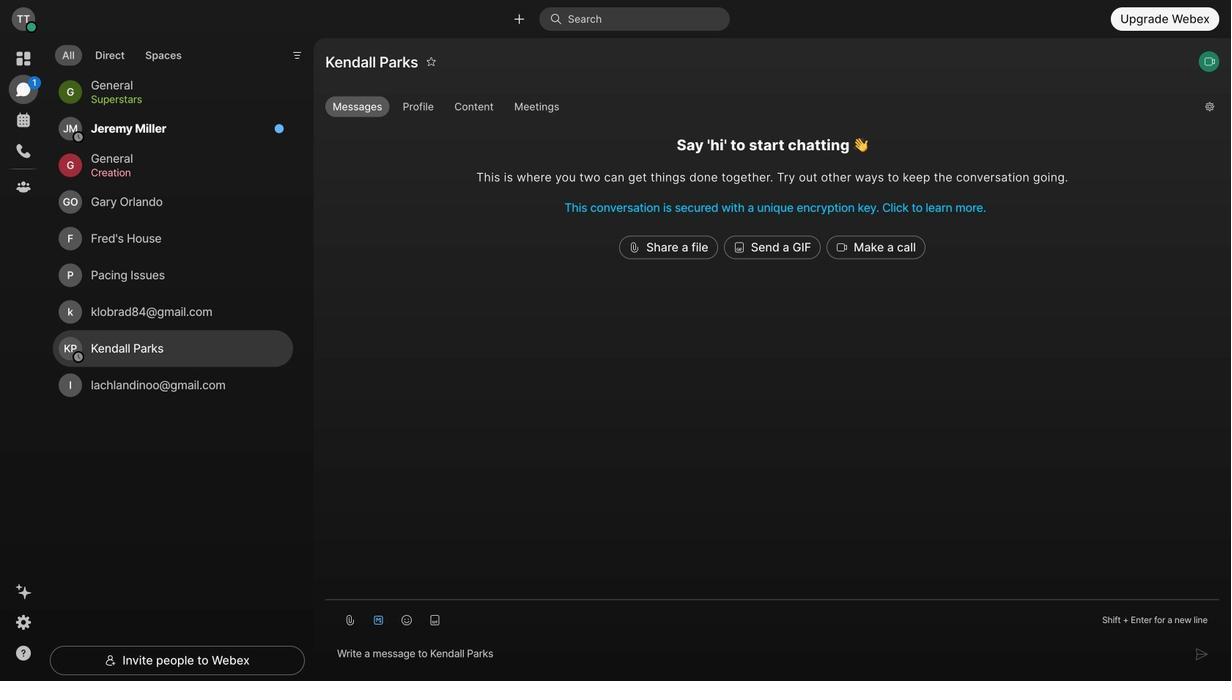 Task type: describe. For each thing, give the bounding box(es) containing it.
klobrad84@gmail.com list item
[[53, 294, 293, 330]]

2 general list item from the top
[[53, 147, 293, 184]]

kendall parks list item
[[53, 330, 293, 367]]

superstars element
[[91, 91, 276, 107]]

creation element
[[91, 165, 276, 181]]



Task type: locate. For each thing, give the bounding box(es) containing it.
1 general list item from the top
[[53, 74, 293, 110]]

tab list
[[51, 36, 193, 70]]

general list item
[[53, 74, 293, 110], [53, 147, 293, 184]]

group
[[325, 96, 1194, 120]]

jeremy miller, new messages list item
[[53, 110, 293, 147]]

lachlandinoo@gmail.com list item
[[53, 367, 293, 404]]

gary orlando list item
[[53, 184, 293, 220]]

0 vertical spatial general list item
[[53, 74, 293, 110]]

pacing issues list item
[[53, 257, 293, 294]]

webex tab list
[[9, 44, 41, 202]]

message composer toolbar element
[[325, 600, 1220, 634]]

fred's house list item
[[53, 220, 293, 257]]

navigation
[[0, 38, 47, 681]]

1 vertical spatial general list item
[[53, 147, 293, 184]]

new messages image
[[274, 124, 284, 134]]



